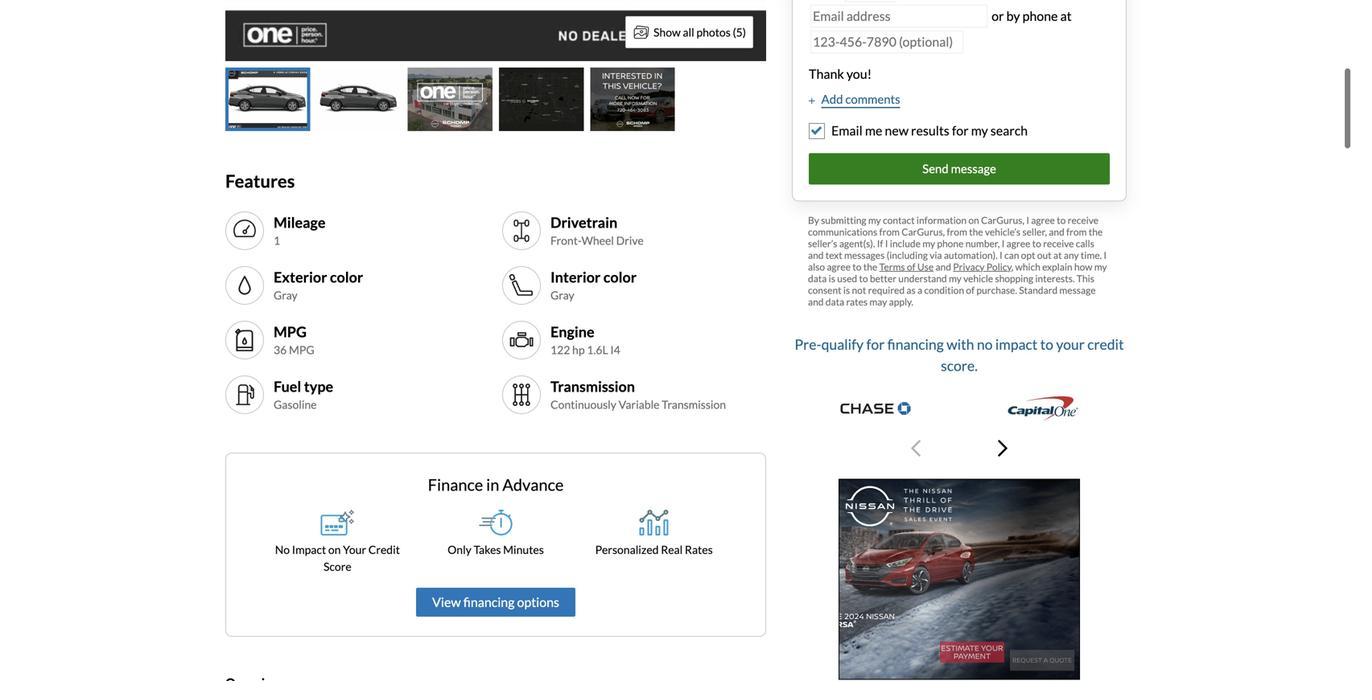 Task type: describe. For each thing, give the bounding box(es) containing it.
0 vertical spatial receive
[[1068, 214, 1099, 226]]

1 horizontal spatial the
[[969, 226, 983, 238]]

36
[[274, 343, 287, 357]]

by
[[808, 214, 819, 226]]

i right the if
[[885, 238, 888, 249]]

contact
[[883, 214, 915, 226]]

fuel type image
[[232, 382, 258, 408]]

qualify
[[822, 336, 864, 353]]

text
[[826, 249, 843, 261]]

advance
[[502, 476, 564, 495]]

0 horizontal spatial is
[[829, 273, 836, 284]]

and right use on the right
[[936, 261, 951, 273]]

terms
[[879, 261, 905, 273]]

show all photos (5) link
[[625, 16, 753, 48]]

or
[[992, 8, 1004, 24]]

of inside , which explain how my data is used to better understand my vehicle shopping interests. this consent is not required as a condition of purchase. standard message and data rates may apply.
[[966, 284, 975, 296]]

view vehicle photo 5 image
[[590, 68, 675, 131]]

view vehicle photo 1 image
[[225, 68, 310, 131]]

view vehicle photo 3 image
[[408, 68, 493, 131]]

pre-
[[795, 336, 822, 353]]

agent(s).
[[839, 238, 875, 249]]

no
[[275, 543, 290, 557]]

variable
[[619, 398, 660, 412]]

submitting
[[821, 214, 867, 226]]

how
[[1075, 261, 1093, 273]]

show
[[654, 25, 681, 39]]

0 horizontal spatial financing
[[463, 595, 515, 611]]

wheel
[[582, 234, 614, 248]]

and inside , which explain how my data is used to better understand my vehicle shopping interests. this consent is not required as a condition of purchase. standard message and data rates may apply.
[[808, 296, 824, 308]]

in
[[486, 476, 499, 495]]

, which explain how my data is used to better understand my vehicle shopping interests. this consent is not required as a condition of purchase. standard message and data rates may apply.
[[808, 261, 1107, 308]]

phone inside by submitting my contact information on cargurus, i agree to receive communications from cargurus, from the vehicle's seller, and from the seller's agent(s). if i include my phone number, i agree to receive calls and text messages (including via automation). i can opt out at any time. i also agree to the
[[937, 238, 964, 249]]

1 horizontal spatial agree
[[1007, 238, 1031, 249]]

show all photos (5)
[[654, 25, 746, 39]]

Zip code field
[[845, 0, 896, 2]]

email
[[832, 123, 863, 138]]

gray for exterior color
[[274, 289, 298, 302]]

send message
[[923, 161, 996, 176]]

vehicle
[[964, 273, 993, 284]]

Phone (optional) telephone field
[[811, 31, 964, 53]]

view
[[432, 595, 461, 611]]

i right number,
[[1002, 238, 1005, 249]]

to down agent(s).
[[853, 261, 862, 273]]

message inside button
[[951, 161, 996, 176]]

my up the if
[[868, 214, 881, 226]]

purchase.
[[977, 284, 1017, 296]]

can
[[1005, 249, 1019, 261]]

your
[[343, 543, 366, 557]]

terms of use link
[[879, 261, 934, 273]]

a
[[918, 284, 923, 296]]

impact
[[996, 336, 1038, 353]]

with
[[947, 336, 974, 353]]

,
[[1012, 261, 1014, 273]]

interior color image
[[509, 273, 534, 299]]

exterior
[[274, 268, 327, 286]]

results
[[911, 123, 950, 138]]

add comments
[[821, 92, 900, 106]]

gray for interior color
[[551, 289, 575, 302]]

view vehicle photo 2 image
[[317, 68, 401, 131]]

privacy policy link
[[953, 261, 1012, 273]]

0 vertical spatial at
[[1061, 8, 1072, 24]]

any
[[1064, 249, 1079, 261]]

which
[[1016, 261, 1041, 273]]

to right seller,
[[1057, 214, 1066, 226]]

and right seller,
[[1049, 226, 1065, 238]]

advertisement region
[[839, 479, 1080, 680]]

Email address email field
[[811, 5, 988, 28]]

time.
[[1081, 249, 1102, 261]]

thank you!
[[809, 66, 872, 82]]

rates
[[846, 296, 868, 308]]

at inside by submitting my contact information on cargurus, i agree to receive communications from cargurus, from the vehicle's seller, and from the seller's agent(s). if i include my phone number, i agree to receive calls and text messages (including via automation). i can opt out at any time. i also agree to the
[[1054, 249, 1062, 261]]

0 vertical spatial transmission
[[551, 378, 635, 396]]

add
[[821, 92, 843, 106]]

if
[[877, 238, 883, 249]]

credit
[[368, 543, 400, 557]]

pre-qualify for financing with no impact to your credit score. button
[[792, 327, 1127, 473]]

continuously
[[551, 398, 617, 412]]

transmission image
[[509, 382, 534, 408]]

this
[[1077, 273, 1095, 284]]

pre-qualify for financing with no impact to your credit score.
[[795, 336, 1124, 374]]

drivetrain image
[[509, 218, 534, 244]]

also
[[808, 261, 825, 273]]

no impact on your credit score
[[275, 543, 400, 574]]

to inside pre-qualify for financing with no impact to your credit score.
[[1040, 336, 1054, 353]]

engine
[[551, 323, 595, 341]]

only takes minutes
[[448, 543, 544, 557]]

mpg 36 mpg
[[274, 323, 314, 357]]

you!
[[847, 66, 872, 82]]

me
[[865, 123, 883, 138]]

view financing options
[[432, 595, 559, 611]]

standard
[[1019, 284, 1058, 296]]

financing inside pre-qualify for financing with no impact to your credit score.
[[888, 336, 944, 353]]

0 vertical spatial mpg
[[274, 323, 307, 341]]

to up which
[[1032, 238, 1041, 249]]

only
[[448, 543, 472, 557]]

used
[[837, 273, 857, 284]]

chevron right image
[[998, 439, 1008, 458]]

mileage image
[[232, 218, 258, 244]]

takes
[[474, 543, 501, 557]]

3 from from the left
[[1067, 226, 1087, 238]]

1 vertical spatial receive
[[1043, 238, 1074, 249]]

my left search
[[971, 123, 988, 138]]

drivetrain front-wheel drive
[[551, 214, 644, 248]]



Task type: vqa. For each thing, say whether or not it's contained in the screenshot.
THE REAL
yes



Task type: locate. For each thing, give the bounding box(es) containing it.
gray down exterior
[[274, 289, 298, 302]]

0 horizontal spatial cargurus,
[[902, 226, 945, 238]]

email me new results for my search
[[832, 123, 1028, 138]]

0 horizontal spatial phone
[[937, 238, 964, 249]]

gray inside interior color gray
[[551, 289, 575, 302]]

0 vertical spatial phone
[[1023, 8, 1058, 24]]

mpg up 36
[[274, 323, 307, 341]]

from up the "automation)."
[[947, 226, 967, 238]]

1 horizontal spatial of
[[966, 284, 975, 296]]

gray
[[274, 289, 298, 302], [551, 289, 575, 302]]

from up any
[[1067, 226, 1087, 238]]

tab list
[[225, 68, 766, 131]]

is left not at the top of the page
[[844, 284, 850, 296]]

plus image
[[809, 97, 815, 105]]

apply.
[[889, 296, 914, 308]]

search
[[991, 123, 1028, 138]]

the up time.
[[1089, 226, 1103, 238]]

chevron left image
[[911, 439, 921, 458]]

from
[[879, 226, 900, 238], [947, 226, 967, 238], [1067, 226, 1087, 238]]

mpg
[[274, 323, 307, 341], [289, 343, 314, 357]]

mpg image
[[232, 328, 258, 353]]

1 horizontal spatial on
[[969, 214, 979, 226]]

gray down interior
[[551, 289, 575, 302]]

use
[[918, 261, 934, 273]]

the
[[969, 226, 983, 238], [1089, 226, 1103, 238], [864, 261, 878, 273]]

hp
[[572, 343, 585, 357]]

privacy
[[953, 261, 985, 273]]

condition
[[924, 284, 964, 296]]

1 gray from the left
[[274, 289, 298, 302]]

credit
[[1088, 336, 1124, 353]]

gasoline
[[274, 398, 317, 412]]

by
[[1007, 8, 1020, 24]]

add comments button
[[809, 90, 900, 108]]

2 color from the left
[[604, 268, 637, 286]]

exterior color gray
[[274, 268, 363, 302]]

cargurus, up number,
[[981, 214, 1025, 226]]

2 horizontal spatial agree
[[1031, 214, 1055, 226]]

is left 'used'
[[829, 273, 836, 284]]

0 vertical spatial message
[[951, 161, 996, 176]]

understand
[[899, 273, 947, 284]]

policy
[[987, 261, 1012, 273]]

i right time.
[[1104, 249, 1107, 261]]

mileage
[[274, 214, 326, 231]]

1 vertical spatial data
[[826, 296, 845, 308]]

photos
[[697, 25, 731, 39]]

1 horizontal spatial color
[[604, 268, 637, 286]]

data
[[808, 273, 827, 284], [826, 296, 845, 308]]

transmission right variable
[[662, 398, 726, 412]]

financing left with
[[888, 336, 944, 353]]

seller,
[[1023, 226, 1047, 238]]

for right results
[[952, 123, 969, 138]]

at
[[1061, 8, 1072, 24], [1054, 249, 1062, 261]]

message inside , which explain how my data is used to better understand my vehicle shopping interests. this consent is not required as a condition of purchase. standard message and data rates may apply.
[[1060, 284, 1096, 296]]

no
[[977, 336, 993, 353]]

message right send
[[951, 161, 996, 176]]

transmission up the continuously
[[551, 378, 635, 396]]

send message button
[[809, 153, 1110, 185]]

exterior color image
[[232, 273, 258, 299]]

view vehicle photo 4 image
[[499, 68, 584, 131]]

1 vertical spatial mpg
[[289, 343, 314, 357]]

1 vertical spatial on
[[328, 543, 341, 557]]

0 vertical spatial agree
[[1031, 214, 1055, 226]]

agree right also
[[827, 261, 851, 273]]

color inside interior color gray
[[604, 268, 637, 286]]

2 gray from the left
[[551, 289, 575, 302]]

1 horizontal spatial transmission
[[662, 398, 726, 412]]

by submitting my contact information on cargurus, i agree to receive communications from cargurus, from the vehicle's seller, and from the seller's agent(s). if i include my phone number, i agree to receive calls and text messages (including via automation). i can opt out at any time. i also agree to the
[[808, 214, 1107, 273]]

cargurus, up the via
[[902, 226, 945, 238]]

my right the include
[[923, 238, 935, 249]]

features
[[225, 171, 295, 192]]

agree up ,
[[1007, 238, 1031, 249]]

interests.
[[1035, 273, 1075, 284]]

cargurus,
[[981, 214, 1025, 226], [902, 226, 945, 238]]

data down text
[[808, 273, 827, 284]]

personalized real rates
[[595, 543, 713, 557]]

color down 'drive'
[[604, 268, 637, 286]]

i
[[1026, 214, 1029, 226], [885, 238, 888, 249], [1002, 238, 1005, 249], [1000, 249, 1003, 261], [1104, 249, 1107, 261]]

receive up explain
[[1043, 238, 1074, 249]]

0 horizontal spatial the
[[864, 261, 878, 273]]

not
[[852, 284, 866, 296]]

color
[[330, 268, 363, 286], [604, 268, 637, 286]]

1 color from the left
[[330, 268, 363, 286]]

at right out at the right top
[[1054, 249, 1062, 261]]

mpg right 36
[[289, 343, 314, 357]]

from up (including on the right top
[[879, 226, 900, 238]]

0 horizontal spatial transmission
[[551, 378, 635, 396]]

1 horizontal spatial from
[[947, 226, 967, 238]]

0 vertical spatial financing
[[888, 336, 944, 353]]

0 horizontal spatial on
[[328, 543, 341, 557]]

0 horizontal spatial for
[[867, 336, 885, 353]]

explain
[[1042, 261, 1073, 273]]

color for exterior color
[[330, 268, 363, 286]]

your
[[1056, 336, 1085, 353]]

i4
[[610, 343, 620, 357]]

real
[[661, 543, 683, 557]]

financing right view
[[463, 595, 515, 611]]

0 vertical spatial data
[[808, 273, 827, 284]]

0 vertical spatial on
[[969, 214, 979, 226]]

and left text
[[808, 249, 824, 261]]

122
[[551, 343, 570, 357]]

of left use on the right
[[907, 261, 916, 273]]

1 horizontal spatial is
[[844, 284, 850, 296]]

1.6l
[[587, 343, 608, 357]]

view financing options button
[[416, 588, 576, 617]]

comments
[[846, 92, 900, 106]]

color for interior color
[[604, 268, 637, 286]]

fuel type gasoline
[[274, 378, 333, 412]]

mileage 1
[[274, 214, 326, 248]]

my right how at the right top of page
[[1095, 261, 1107, 273]]

1 horizontal spatial cargurus,
[[981, 214, 1025, 226]]

1 horizontal spatial gray
[[551, 289, 575, 302]]

as
[[907, 284, 916, 296]]

seller's
[[808, 238, 838, 249]]

include
[[890, 238, 921, 249]]

drivetrain
[[551, 214, 618, 231]]

1 vertical spatial phone
[[937, 238, 964, 249]]

may
[[870, 296, 887, 308]]

for right "qualify"
[[867, 336, 885, 353]]

and down also
[[808, 296, 824, 308]]

to left your
[[1040, 336, 1054, 353]]

calls
[[1076, 238, 1095, 249]]

for inside pre-qualify for financing with no impact to your credit score.
[[867, 336, 885, 353]]

2 from from the left
[[947, 226, 967, 238]]

the left terms on the top right
[[864, 261, 878, 273]]

2 vertical spatial agree
[[827, 261, 851, 273]]

receive up calls
[[1068, 214, 1099, 226]]

consent
[[808, 284, 842, 296]]

options
[[517, 595, 559, 611]]

interior
[[551, 268, 601, 286]]

1 horizontal spatial message
[[1060, 284, 1096, 296]]

1 vertical spatial transmission
[[662, 398, 726, 412]]

2 horizontal spatial from
[[1067, 226, 1087, 238]]

1 vertical spatial for
[[867, 336, 885, 353]]

0 horizontal spatial gray
[[274, 289, 298, 302]]

1 vertical spatial of
[[966, 284, 975, 296]]

number,
[[966, 238, 1000, 249]]

vehicle's
[[985, 226, 1021, 238]]

data left rates
[[826, 296, 845, 308]]

personalized
[[595, 543, 659, 557]]

0 horizontal spatial of
[[907, 261, 916, 273]]

engine image
[[509, 328, 534, 353]]

drive
[[616, 234, 644, 248]]

my left vehicle
[[949, 273, 962, 284]]

i right vehicle's
[[1026, 214, 1029, 226]]

1 horizontal spatial for
[[952, 123, 969, 138]]

to inside , which explain how my data is used to better understand my vehicle shopping interests. this consent is not required as a condition of purchase. standard message and data rates may apply.
[[859, 273, 868, 284]]

0 horizontal spatial agree
[[827, 261, 851, 273]]

1 horizontal spatial phone
[[1023, 8, 1058, 24]]

to right 'used'
[[859, 273, 868, 284]]

vehicle full photo image
[[225, 0, 766, 61]]

0 horizontal spatial from
[[879, 226, 900, 238]]

receive
[[1068, 214, 1099, 226], [1043, 238, 1074, 249]]

automation).
[[944, 249, 998, 261]]

phone right the by
[[1023, 8, 1058, 24]]

the up the "automation)."
[[969, 226, 983, 238]]

required
[[868, 284, 905, 296]]

at right the by
[[1061, 8, 1072, 24]]

minutes
[[503, 543, 544, 557]]

on up "score" in the bottom left of the page
[[328, 543, 341, 557]]

information
[[917, 214, 967, 226]]

transmission continuously variable transmission
[[551, 378, 726, 412]]

of down privacy
[[966, 284, 975, 296]]

color right exterior
[[330, 268, 363, 286]]

all
[[683, 25, 694, 39]]

on inside by submitting my contact information on cargurus, i agree to receive communications from cargurus, from the vehicle's seller, and from the seller's agent(s). if i include my phone number, i agree to receive calls and text messages (including via automation). i can opt out at any time. i also agree to the
[[969, 214, 979, 226]]

gray inside exterior color gray
[[274, 289, 298, 302]]

1 vertical spatial at
[[1054, 249, 1062, 261]]

1
[[274, 234, 280, 248]]

transmission
[[551, 378, 635, 396], [662, 398, 726, 412]]

on
[[969, 214, 979, 226], [328, 543, 341, 557]]

phone up the terms of use and privacy policy
[[937, 238, 964, 249]]

on up number,
[[969, 214, 979, 226]]

2 horizontal spatial the
[[1089, 226, 1103, 238]]

0 horizontal spatial message
[[951, 161, 996, 176]]

i left can
[[1000, 249, 1003, 261]]

1 from from the left
[[879, 226, 900, 238]]

(5)
[[733, 25, 746, 39]]

new
[[885, 123, 909, 138]]

0 vertical spatial of
[[907, 261, 916, 273]]

1 vertical spatial financing
[[463, 595, 515, 611]]

1 vertical spatial message
[[1060, 284, 1096, 296]]

communications
[[808, 226, 878, 238]]

messages
[[844, 249, 885, 261]]

or by phone at
[[992, 8, 1072, 24]]

message down how at the right top of page
[[1060, 284, 1096, 296]]

1 vertical spatial agree
[[1007, 238, 1031, 249]]

0 vertical spatial for
[[952, 123, 969, 138]]

agree up out at the right top
[[1031, 214, 1055, 226]]

1 horizontal spatial financing
[[888, 336, 944, 353]]

via
[[930, 249, 942, 261]]

fuel
[[274, 378, 301, 396]]

color inside exterior color gray
[[330, 268, 363, 286]]

0 horizontal spatial color
[[330, 268, 363, 286]]

of
[[907, 261, 916, 273], [966, 284, 975, 296]]

on inside no impact on your credit score
[[328, 543, 341, 557]]



